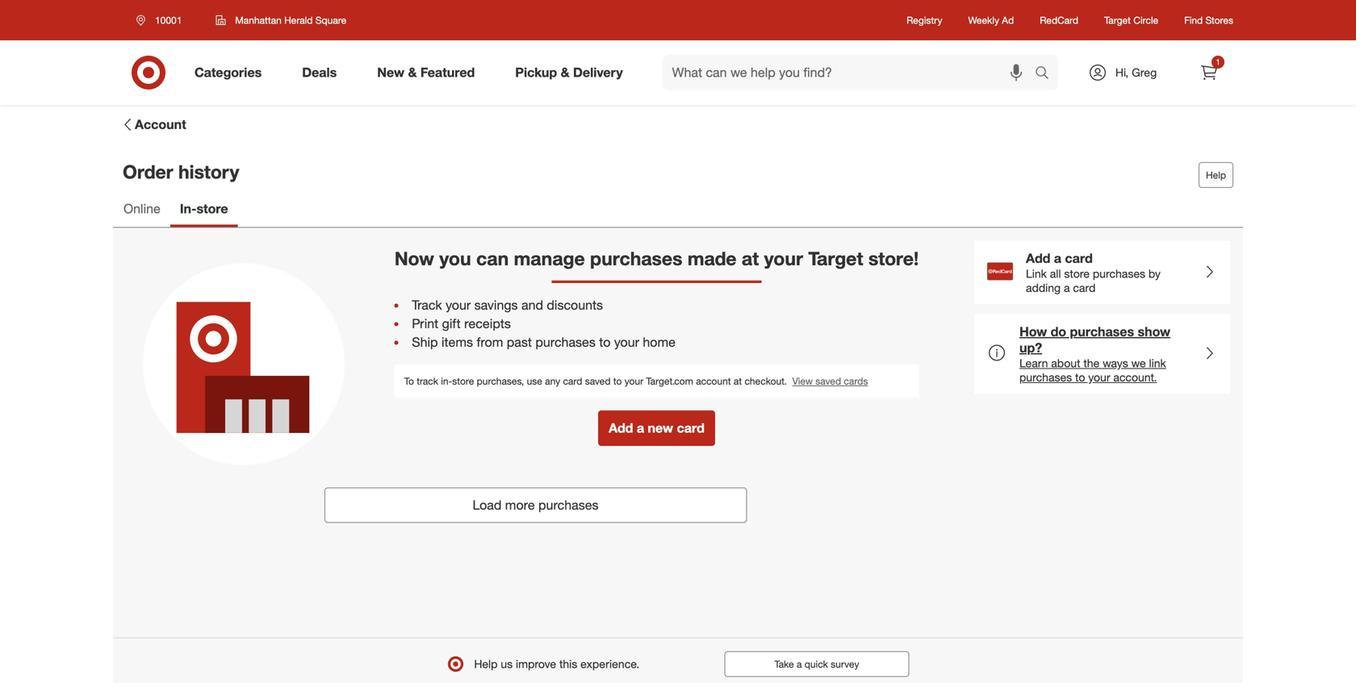 Task type: locate. For each thing, give the bounding box(es) containing it.
categories
[[195, 65, 262, 80]]

add a card link all store purchases by adding a card
[[1026, 251, 1161, 295]]

target left circle
[[1104, 14, 1131, 26]]

a
[[1054, 251, 1061, 266], [1064, 281, 1070, 295], [637, 420, 644, 436], [797, 659, 802, 671]]

about
[[1051, 356, 1080, 370]]

1 vertical spatial store
[[1064, 267, 1090, 281]]

help
[[1206, 169, 1226, 181], [474, 658, 498, 672]]

manage
[[514, 247, 585, 270]]

to left ways
[[1075, 370, 1085, 385]]

print
[[412, 316, 438, 332]]

& for new
[[408, 65, 417, 80]]

ad
[[1002, 14, 1014, 26]]

quick
[[805, 659, 828, 671]]

help button
[[1199, 162, 1233, 188]]

10001 button
[[126, 6, 199, 35]]

0 vertical spatial add
[[1026, 251, 1050, 266]]

2 horizontal spatial to
[[1075, 370, 1085, 385]]

we
[[1131, 356, 1146, 370]]

circle
[[1133, 14, 1158, 26]]

checkout.
[[745, 375, 787, 387]]

any
[[545, 375, 560, 387]]

to inside track your savings and discounts print gift receipts ship items from past purchases to your home
[[599, 335, 611, 350]]

add inside add a card link all store purchases by adding a card
[[1026, 251, 1050, 266]]

1 horizontal spatial help
[[1206, 169, 1226, 181]]

help inside "help" button
[[1206, 169, 1226, 181]]

1 & from the left
[[408, 65, 417, 80]]

a right all
[[1064, 281, 1070, 295]]

0 horizontal spatial help
[[474, 658, 498, 672]]

10001
[[155, 14, 182, 26]]

store
[[197, 201, 228, 217], [1064, 267, 1090, 281], [452, 375, 474, 387]]

find stores link
[[1184, 13, 1233, 27]]

at right made
[[742, 247, 759, 270]]

take
[[775, 659, 794, 671]]

your
[[764, 247, 803, 270], [446, 298, 471, 313], [614, 335, 639, 350], [1088, 370, 1110, 385], [625, 375, 643, 387]]

the
[[1084, 356, 1100, 370]]

2 saved from the left
[[816, 375, 841, 387]]

a left new at bottom left
[[637, 420, 644, 436]]

0 horizontal spatial &
[[408, 65, 417, 80]]

your left target.com
[[625, 375, 643, 387]]

card
[[1065, 251, 1093, 266], [1073, 281, 1096, 295], [563, 375, 582, 387], [677, 420, 705, 436]]

1 vertical spatial target
[[808, 247, 863, 270]]

card right any
[[563, 375, 582, 387]]

a for take a quick survey
[[797, 659, 802, 671]]

0 horizontal spatial to
[[599, 335, 611, 350]]

from
[[477, 335, 503, 350]]

1 horizontal spatial store
[[452, 375, 474, 387]]

card right all
[[1073, 281, 1096, 295]]

purchases left by
[[1093, 267, 1145, 281]]

pickup & delivery
[[515, 65, 623, 80]]

add left new at bottom left
[[609, 420, 633, 436]]

survey
[[831, 659, 859, 671]]

at
[[742, 247, 759, 270], [734, 375, 742, 387]]

saved right any
[[585, 375, 611, 387]]

target
[[1104, 14, 1131, 26], [808, 247, 863, 270]]

0 vertical spatial store
[[197, 201, 228, 217]]

ways
[[1103, 356, 1128, 370]]

to
[[599, 335, 611, 350], [1075, 370, 1085, 385], [613, 375, 622, 387]]

0 vertical spatial help
[[1206, 169, 1226, 181]]

0 horizontal spatial saved
[[585, 375, 611, 387]]

add
[[1026, 251, 1050, 266], [609, 420, 633, 436]]

past
[[507, 335, 532, 350]]

link
[[1026, 267, 1047, 281]]

1 horizontal spatial target
[[1104, 14, 1131, 26]]

store right 'track'
[[452, 375, 474, 387]]

your left account.
[[1088, 370, 1110, 385]]

home
[[643, 335, 676, 350]]

your right made
[[764, 247, 803, 270]]

weekly ad
[[968, 14, 1014, 26]]

2 horizontal spatial store
[[1064, 267, 1090, 281]]

a right take
[[797, 659, 802, 671]]

track
[[417, 375, 438, 387]]

help us improve this experience.
[[474, 658, 639, 672]]

& inside new & featured link
[[408, 65, 417, 80]]

1 vertical spatial help
[[474, 658, 498, 672]]

adding
[[1026, 281, 1061, 295]]

purchases up the
[[1070, 324, 1134, 340]]

a inside button
[[797, 659, 802, 671]]

at right account
[[734, 375, 742, 387]]

add up link
[[1026, 251, 1050, 266]]

1 vertical spatial add
[[609, 420, 633, 436]]

now
[[394, 247, 434, 270]]

store down "history" on the top of the page
[[197, 201, 228, 217]]

2 & from the left
[[561, 65, 570, 80]]

categories link
[[181, 55, 282, 90]]

weekly
[[968, 14, 999, 26]]

0 vertical spatial target
[[1104, 14, 1131, 26]]

view
[[792, 375, 813, 387]]

how do purchases show up? learn about the ways we link purchases to your account.
[[1019, 324, 1170, 385]]

1 horizontal spatial saved
[[816, 375, 841, 387]]

2 vertical spatial store
[[452, 375, 474, 387]]

online
[[124, 201, 160, 217]]

saved
[[585, 375, 611, 387], [816, 375, 841, 387]]

pickup & delivery link
[[501, 55, 643, 90]]

0 horizontal spatial add
[[609, 420, 633, 436]]

1 horizontal spatial &
[[561, 65, 570, 80]]

saved right 'view'
[[816, 375, 841, 387]]

& right "pickup"
[[561, 65, 570, 80]]

to down discounts
[[599, 335, 611, 350]]

purchases down discounts
[[535, 335, 596, 350]]

to inside how do purchases show up? learn about the ways we link purchases to your account.
[[1075, 370, 1085, 385]]

more
[[505, 498, 535, 513]]

to left target.com
[[613, 375, 622, 387]]

stores
[[1206, 14, 1233, 26]]

learn
[[1019, 356, 1048, 370]]

add a new card
[[609, 420, 705, 436]]

store right all
[[1064, 267, 1090, 281]]

square
[[315, 14, 346, 26]]

new
[[648, 420, 673, 436]]

1 horizontal spatial add
[[1026, 251, 1050, 266]]

& right new
[[408, 65, 417, 80]]

& inside pickup & delivery link
[[561, 65, 570, 80]]

do
[[1051, 324, 1066, 340]]

&
[[408, 65, 417, 80], [561, 65, 570, 80]]

a for add a card link all store purchases by adding a card
[[1054, 251, 1061, 266]]

1 horizontal spatial to
[[613, 375, 622, 387]]

herald
[[284, 14, 313, 26]]

delivery
[[573, 65, 623, 80]]

target left store!
[[808, 247, 863, 270]]

add a new card link
[[598, 411, 715, 446]]

purchases
[[590, 247, 682, 270], [1093, 267, 1145, 281], [1070, 324, 1134, 340], [535, 335, 596, 350], [1019, 370, 1072, 385], [538, 498, 599, 513]]

a up all
[[1054, 251, 1061, 266]]

0 horizontal spatial store
[[197, 201, 228, 217]]

new & featured link
[[363, 55, 495, 90]]

purchases down up?
[[1019, 370, 1072, 385]]

in-
[[180, 201, 197, 217]]

purchases right more
[[538, 498, 599, 513]]

your inside how do purchases show up? learn about the ways we link purchases to your account.
[[1088, 370, 1110, 385]]



Task type: vqa. For each thing, say whether or not it's contained in the screenshot.
updates,
no



Task type: describe. For each thing, give the bounding box(es) containing it.
account
[[696, 375, 731, 387]]

1
[[1216, 57, 1220, 67]]

store!
[[868, 247, 919, 270]]

manhattan herald square
[[235, 14, 346, 26]]

can
[[476, 247, 509, 270]]

store inside add a card link all store purchases by adding a card
[[1064, 267, 1090, 281]]

this
[[559, 658, 577, 672]]

experience.
[[581, 658, 639, 672]]

registry
[[907, 14, 942, 26]]

new & featured
[[377, 65, 475, 80]]

made
[[688, 247, 737, 270]]

in-
[[441, 375, 452, 387]]

your left home
[[614, 335, 639, 350]]

discounts
[[547, 298, 603, 313]]

track
[[412, 298, 442, 313]]

hi, greg
[[1115, 65, 1157, 80]]

and
[[521, 298, 543, 313]]

savings
[[474, 298, 518, 313]]

redcard link
[[1040, 13, 1078, 27]]

items
[[441, 335, 473, 350]]

link
[[1149, 356, 1166, 370]]

improve
[[516, 658, 556, 672]]

target.com
[[646, 375, 693, 387]]

manhattan
[[235, 14, 282, 26]]

find
[[1184, 14, 1203, 26]]

online link
[[114, 193, 170, 227]]

take a quick survey
[[775, 659, 859, 671]]

1 link
[[1191, 55, 1227, 90]]

add for add a new card
[[609, 420, 633, 436]]

to
[[404, 375, 414, 387]]

card up do
[[1065, 251, 1093, 266]]

deals
[[302, 65, 337, 80]]

order history
[[123, 161, 239, 183]]

all
[[1050, 267, 1061, 281]]

& for pickup
[[561, 65, 570, 80]]

use
[[527, 375, 542, 387]]

1 saved from the left
[[585, 375, 611, 387]]

weekly ad link
[[968, 13, 1014, 27]]

up?
[[1019, 340, 1042, 356]]

help for help
[[1206, 169, 1226, 181]]

purchases inside track your savings and discounts print gift receipts ship items from past purchases to your home
[[535, 335, 596, 350]]

you
[[439, 247, 471, 270]]

purchases,
[[477, 375, 524, 387]]

target circle
[[1104, 14, 1158, 26]]

hi,
[[1115, 65, 1129, 80]]

purchases left made
[[590, 247, 682, 270]]

your up gift
[[446, 298, 471, 313]]

new
[[377, 65, 404, 80]]

order
[[123, 161, 173, 183]]

greg
[[1132, 65, 1157, 80]]

manhattan herald square button
[[205, 6, 357, 35]]

show
[[1138, 324, 1170, 340]]

cards
[[844, 375, 868, 387]]

registry link
[[907, 13, 942, 27]]

1 vertical spatial at
[[734, 375, 742, 387]]

search button
[[1028, 55, 1066, 94]]

search
[[1028, 66, 1066, 82]]

card right new at bottom left
[[677, 420, 705, 436]]

to track in-store purchases, use any card saved to your target.com account at checkout. view saved cards
[[404, 375, 868, 387]]

view saved cards link
[[792, 375, 868, 387]]

purchases inside add a card link all store purchases by adding a card
[[1093, 267, 1145, 281]]

featured
[[420, 65, 475, 80]]

redcard
[[1040, 14, 1078, 26]]

What can we help you find? suggestions appear below search field
[[662, 55, 1039, 90]]

pickup
[[515, 65, 557, 80]]

help for help us improve this experience.
[[474, 658, 498, 672]]

add for add a card link all store purchases by adding a card
[[1026, 251, 1050, 266]]

a for add a new card
[[637, 420, 644, 436]]

account.
[[1113, 370, 1157, 385]]

in-store link
[[170, 193, 238, 227]]

deals link
[[288, 55, 357, 90]]

account
[[135, 117, 186, 132]]

how
[[1019, 324, 1047, 340]]

0 vertical spatial at
[[742, 247, 759, 270]]

by
[[1149, 267, 1161, 281]]

take a quick survey button
[[724, 652, 909, 678]]

purchases inside button
[[538, 498, 599, 513]]

gift
[[442, 316, 461, 332]]

account link
[[119, 115, 187, 135]]

in-store
[[180, 201, 228, 217]]

now you can manage purchases made at your target store!
[[394, 247, 919, 270]]

0 horizontal spatial target
[[808, 247, 863, 270]]

track your savings and discounts print gift receipts ship items from past purchases to your home
[[412, 298, 676, 350]]

receipts
[[464, 316, 511, 332]]



